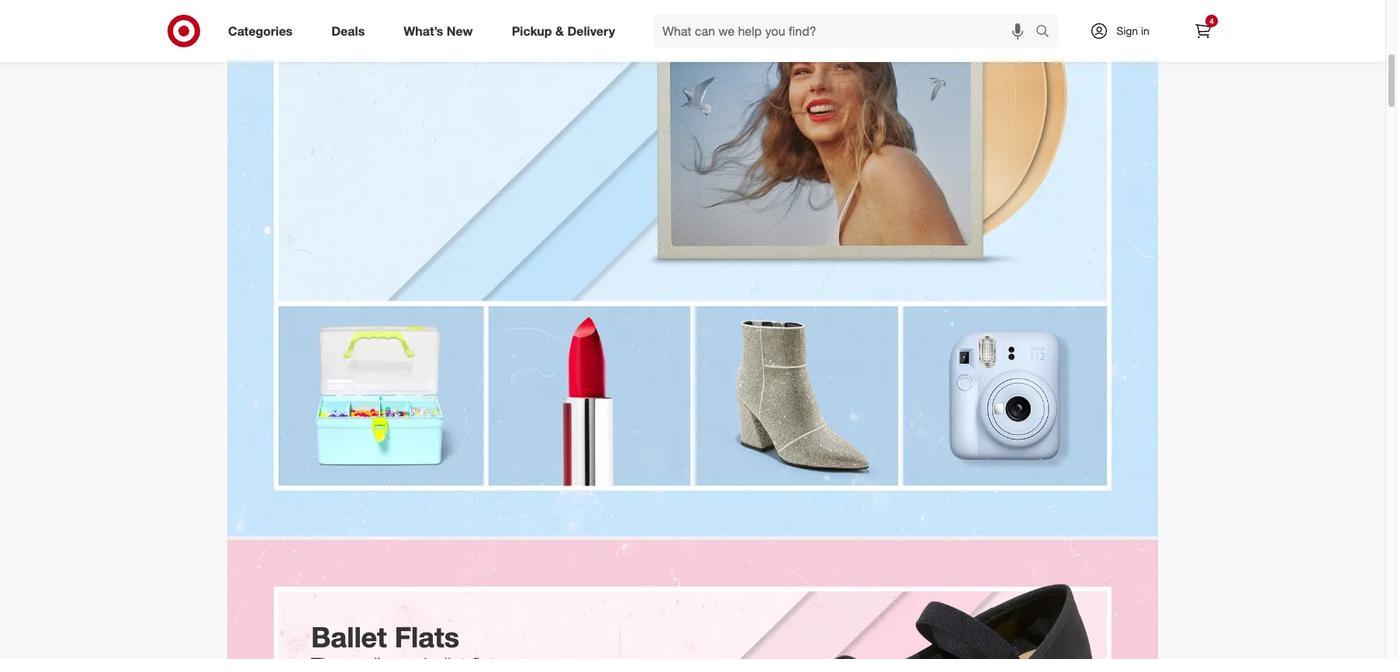 Task type: describe. For each thing, give the bounding box(es) containing it.
about
[[441, 16, 488, 39]]

taylor swift - 1989 (taylor's version) tangerine edition (target exclusive, vinyl), taylor swift - 1989 (taylor's version) aquamarine green deluxe poster edition (target exclusive, cd), taylor swift - 1989 (taylor's version) sunrise boulevard yellow deluxe poster edition (target exclusive, cd), taylor swift - 1989 (taylor's version) rose garden pink deluxe poster edition (target exclusive, cd), taylor swift - 1989 (taylor's version) (cd), string-a-bling jewelry kit with case - mondo llama™, maybelline color sensational made for you 382 red for me - 0.15oz, women's cailin ankle boots - a new day™ silver 5, fujifilm instax mini 12 camera - blue image
[[227, 0, 1158, 537]]

what's new
[[404, 23, 473, 38]]

in
[[1141, 24, 1149, 37]]

new
[[447, 23, 473, 38]]

delivery
[[567, 23, 615, 38]]

p.s.
[[311, 16, 339, 39]]

deals link
[[318, 14, 384, 48]]

search button
[[1029, 14, 1066, 51]]

don't
[[344, 16, 385, 39]]

flats
[[395, 620, 459, 654]]

deals
[[331, 23, 365, 38]]

ballet flats
[[311, 620, 459, 654]]

sign
[[1116, 24, 1138, 37]]

pickup & delivery
[[512, 23, 615, 38]]

4
[[1209, 16, 1214, 26]]

p.s. don't forget about the exclusive bonus track.
[[311, 16, 523, 57]]

pickup & delivery link
[[499, 14, 635, 48]]



Task type: locate. For each thing, give the bounding box(es) containing it.
track.
[[443, 34, 487, 57]]

ballet
[[311, 620, 387, 654]]

bonus
[[388, 34, 438, 57]]

women's juliette bow ballet flats - a new day™ black 5, women's juliette bow ballet flats - a new day™ red 8.5, women's juliette bow ballet flats - a new day™ silver 8.5, women's tisha ballet flats - wild fable™ black 5.5, women's minnie ballet flats - a new day™ black 5 image
[[227, 540, 1158, 659]]

exclusive
[[311, 34, 383, 57]]

categories
[[228, 23, 293, 38]]

forget
[[390, 16, 436, 39]]

&
[[555, 23, 564, 38]]

the
[[493, 16, 518, 39]]

sign in
[[1116, 24, 1149, 37]]

what's
[[404, 23, 443, 38]]

sign in link
[[1077, 14, 1174, 48]]

What can we help you find? suggestions appear below search field
[[653, 14, 1039, 48]]

categories link
[[215, 14, 312, 48]]

search
[[1029, 24, 1066, 40]]

ballet flats button
[[227, 540, 1158, 659]]

what's new link
[[390, 14, 492, 48]]

pickup
[[512, 23, 552, 38]]

4 link
[[1186, 14, 1220, 48]]



Task type: vqa. For each thing, say whether or not it's contained in the screenshot.
in
yes



